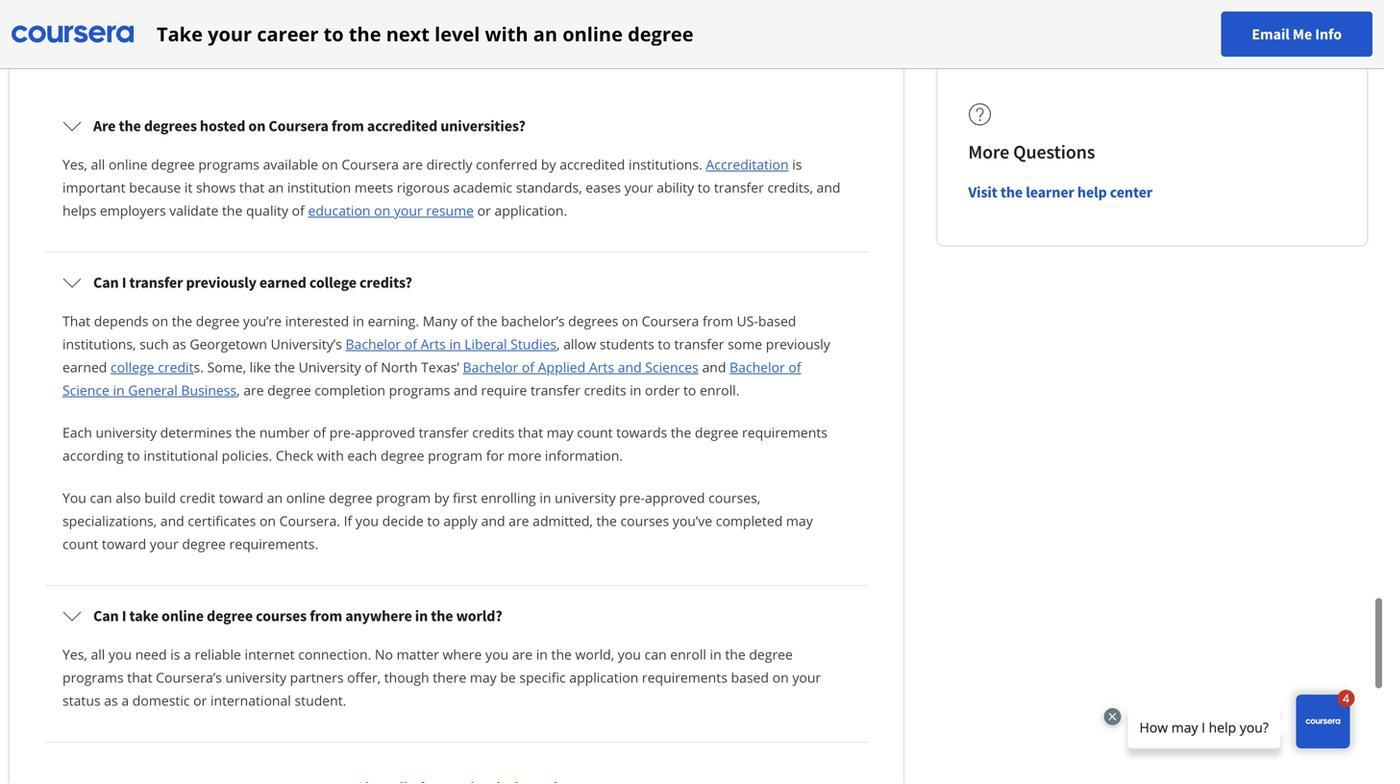 Task type: locate. For each thing, give the bounding box(es) containing it.
degree
[[628, 21, 694, 47], [151, 155, 195, 174], [196, 312, 240, 330], [267, 381, 311, 399], [695, 423, 739, 442], [381, 447, 424, 465], [329, 489, 372, 507], [182, 535, 226, 553], [207, 607, 253, 626], [749, 645, 793, 664]]

0 horizontal spatial previously
[[186, 273, 256, 292]]

texas'
[[421, 358, 459, 376]]

0 horizontal spatial count
[[62, 535, 98, 553]]

0 horizontal spatial arts
[[421, 335, 446, 353]]

coursera.
[[279, 512, 340, 530]]

0 vertical spatial can
[[90, 489, 112, 507]]

me
[[1293, 25, 1312, 44]]

0 horizontal spatial university
[[96, 423, 157, 442]]

1 horizontal spatial is
[[792, 155, 802, 174]]

decide
[[382, 512, 424, 530]]

0 vertical spatial with
[[485, 21, 528, 47]]

from up connection. at the bottom
[[310, 607, 342, 626]]

1 vertical spatial degrees
[[568, 312, 618, 330]]

2 horizontal spatial university
[[555, 489, 616, 507]]

0 horizontal spatial is
[[170, 645, 180, 664]]

you up be
[[485, 645, 509, 664]]

degrees left hosted
[[144, 116, 197, 136]]

anywhere
[[345, 607, 412, 626]]

1 horizontal spatial as
[[172, 335, 186, 353]]

college
[[309, 273, 357, 292], [111, 358, 154, 376]]

are the degrees hosted on coursera from accredited universities?
[[93, 116, 526, 136]]

count inside you can also build credit toward an online degree program by first enrolling in university pre-approved courses, specializations, and certificates on coursera. if you decide to apply and are admitted, the courses you've completed may count toward your degree requirements.
[[62, 535, 98, 553]]

your
[[208, 21, 252, 47], [625, 178, 653, 197], [394, 201, 423, 220], [150, 535, 179, 553], [792, 669, 821, 687]]

an inside you can also build credit toward an online degree program by first enrolling in university pre-approved courses, specializations, and certificates on coursera. if you decide to apply and are admitted, the courses you've completed may count toward your degree requirements.
[[267, 489, 283, 507]]

1 horizontal spatial requirements
[[742, 423, 828, 442]]

of inside that depends on the degree you're interested in earning. many of the bachelor's degrees on coursera from us-based institutions, such as georgetown university's
[[461, 312, 474, 330]]

credits up for
[[472, 423, 515, 442]]

quality
[[246, 201, 288, 220]]

you're
[[243, 312, 282, 330]]

1 vertical spatial credits
[[472, 423, 515, 442]]

status
[[62, 692, 101, 710]]

can up the depends
[[93, 273, 119, 292]]

with right level
[[485, 21, 528, 47]]

from
[[332, 116, 364, 136], [703, 312, 733, 330], [310, 607, 342, 626]]

programs for available
[[198, 155, 259, 174]]

university inside yes, all you need is a reliable internet connection. no matter where you are in the world, you can enroll in the degree programs that coursera's university partners offer, though there may be specific application requirements based on your status as a domestic or international student.
[[225, 669, 286, 687]]

1 vertical spatial a
[[121, 692, 129, 710]]

0 horizontal spatial by
[[434, 489, 449, 507]]

1 vertical spatial all
[[91, 645, 105, 664]]

1 horizontal spatial toward
[[219, 489, 263, 507]]

1 vertical spatial credit
[[180, 489, 215, 507]]

can left enroll
[[645, 645, 667, 664]]

university up admitted, at bottom
[[555, 489, 616, 507]]

north
[[381, 358, 418, 376]]

from for can i take online degree courses from anywhere in the world?
[[310, 607, 342, 626]]

more questions
[[968, 140, 1095, 164]]

program left for
[[428, 447, 483, 465]]

0 vertical spatial as
[[172, 335, 186, 353]]

are inside you can also build credit toward an online degree program by first enrolling in university pre-approved courses, specializations, and certificates on coursera. if you decide to apply and are admitted, the courses you've completed may count toward your degree requirements.
[[509, 512, 529, 530]]

approved up each
[[355, 423, 415, 442]]

2 yes, from the top
[[62, 645, 87, 664]]

an right level
[[533, 21, 558, 47]]

accredited
[[367, 116, 438, 136], [560, 155, 625, 174]]

the right admitted, at bottom
[[596, 512, 617, 530]]

program
[[428, 447, 483, 465], [376, 489, 431, 507]]

transfer
[[714, 178, 764, 197], [129, 273, 183, 292], [674, 335, 724, 353], [531, 381, 581, 399], [419, 423, 469, 442]]

an inside is important because it shows that an institution meets rigorous academic standards, eases your ability to transfer credits, and helps employers validate the quality of
[[268, 178, 284, 197]]

credit up certificates
[[180, 489, 215, 507]]

0 vertical spatial programs
[[198, 155, 259, 174]]

your inside is important because it shows that an institution meets rigorous academic standards, eases your ability to transfer credits, and helps employers validate the quality of
[[625, 178, 653, 197]]

0 vertical spatial that
[[239, 178, 265, 197]]

1 horizontal spatial ,
[[557, 335, 560, 353]]

by left first
[[434, 489, 449, 507]]

admitted,
[[533, 512, 593, 530]]

0 horizontal spatial toward
[[102, 535, 146, 553]]

0 horizontal spatial with
[[317, 447, 344, 465]]

0 horizontal spatial a
[[121, 692, 129, 710]]

programs up "status"
[[62, 669, 124, 687]]

0 vertical spatial university
[[96, 423, 157, 442]]

,
[[557, 335, 560, 353], [237, 381, 240, 399]]

0 vertical spatial ,
[[557, 335, 560, 353]]

1 horizontal spatial degrees
[[568, 312, 618, 330]]

rigorous
[[397, 178, 450, 197]]

0 horizontal spatial can
[[90, 489, 112, 507]]

that down need
[[127, 669, 152, 687]]

1 can from the top
[[93, 273, 119, 292]]

education
[[308, 201, 371, 220]]

in inside 'bachelor of science in general business'
[[113, 381, 125, 399]]

courses left the you've
[[621, 512, 669, 530]]

1 vertical spatial pre-
[[619, 489, 645, 507]]

, for are
[[237, 381, 240, 399]]

and right credits,
[[817, 178, 841, 197]]

0 vertical spatial program
[[428, 447, 483, 465]]

0 vertical spatial from
[[332, 116, 364, 136]]

degree inside that depends on the degree you're interested in earning. many of the bachelor's degrees on coursera from us-based institutions, such as georgetown university's
[[196, 312, 240, 330]]

hosted
[[200, 116, 245, 136]]

university up international
[[225, 669, 286, 687]]

1 vertical spatial coursera
[[342, 155, 399, 174]]

policies.
[[222, 447, 272, 465]]

to inside each university determines the number of pre-approved transfer credits that may count towards the degree requirements according to institutional policies. check with each degree program for more information.
[[127, 447, 140, 465]]

pre- up each
[[329, 423, 355, 442]]

programs
[[198, 155, 259, 174], [389, 381, 450, 399], [62, 669, 124, 687]]

you
[[356, 512, 379, 530], [109, 645, 132, 664], [485, 645, 509, 664], [618, 645, 641, 664]]

the right are
[[119, 116, 141, 136]]

2 horizontal spatial that
[[518, 423, 543, 442]]

based
[[758, 312, 796, 330], [731, 669, 769, 687]]

0 horizontal spatial earned
[[62, 358, 107, 376]]

to right ability
[[698, 178, 711, 197]]

university inside you can also build credit toward an online degree program by first enrolling in university pre-approved courses, specializations, and certificates on coursera. if you decide to apply and are admitted, the courses you've completed may count toward your degree requirements.
[[555, 489, 616, 507]]

email me info
[[1252, 25, 1342, 44]]

that up more
[[518, 423, 543, 442]]

to left the apply
[[427, 512, 440, 530]]

may inside each university determines the number of pre-approved transfer credits that may count towards the degree requirements according to institutional policies. check with each degree program for more information.
[[547, 423, 574, 442]]

and down texas'
[[454, 381, 478, 399]]

1 horizontal spatial approved
[[645, 489, 705, 507]]

you right 'if'
[[356, 512, 379, 530]]

are up rigorous
[[402, 155, 423, 174]]

degrees up the 'allow'
[[568, 312, 618, 330]]

programs down college credit s. some, like the university of north texas' bachelor of applied arts and sciences and
[[389, 381, 450, 399]]

require
[[481, 381, 527, 399]]

previously up you're
[[186, 273, 256, 292]]

that inside is important because it shows that an institution meets rigorous academic standards, eases your ability to transfer credits, and helps employers validate the quality of
[[239, 178, 265, 197]]

1 vertical spatial or
[[193, 692, 207, 710]]

if
[[344, 512, 352, 530]]

the down shows
[[222, 201, 243, 220]]

i left take
[[122, 607, 126, 626]]

2 horizontal spatial programs
[[389, 381, 450, 399]]

education on your resume or application.
[[308, 201, 567, 220]]

all up important
[[91, 155, 105, 174]]

from left us-
[[703, 312, 733, 330]]

0 horizontal spatial may
[[470, 669, 497, 687]]

1 vertical spatial an
[[268, 178, 284, 197]]

1 horizontal spatial a
[[184, 645, 191, 664]]

approved inside you can also build credit toward an online degree program by first enrolling in university pre-approved courses, specializations, and certificates on coursera. if you decide to apply and are admitted, the courses you've completed may count toward your degree requirements.
[[645, 489, 705, 507]]

enrolling
[[481, 489, 536, 507]]

is right need
[[170, 645, 180, 664]]

can inside you can also build credit toward an online degree program by first enrolling in university pre-approved courses, specializations, and certificates on coursera. if you decide to apply and are admitted, the courses you've completed may count toward your degree requirements.
[[90, 489, 112, 507]]

bachelor inside 'bachelor of science in general business'
[[730, 358, 785, 376]]

world?
[[456, 607, 502, 626]]

1 vertical spatial from
[[703, 312, 733, 330]]

credits?
[[360, 273, 412, 292]]

0 vertical spatial accredited
[[367, 116, 438, 136]]

can inside can i take online degree courses from anywhere in the world? dropdown button
[[93, 607, 119, 626]]

programs up shows
[[198, 155, 259, 174]]

on inside dropdown button
[[248, 116, 266, 136]]

the right the towards
[[671, 423, 691, 442]]

the up georgetown
[[172, 312, 192, 330]]

yes, for yes, all you need is a reliable internet connection. no matter where you are in the world, you can enroll in the degree programs that coursera's university partners offer, though there may be specific application requirements based on your status as a domestic or international student.
[[62, 645, 87, 664]]

0 vertical spatial earned
[[259, 273, 306, 292]]

is
[[792, 155, 802, 174], [170, 645, 180, 664]]

2 all from the top
[[91, 645, 105, 664]]

yes, inside yes, all you need is a reliable internet connection. no matter where you are in the world, you can enroll in the degree programs that coursera's university partners offer, though there may be specific application requirements based on your status as a domestic or international student.
[[62, 645, 87, 664]]

or down "coursera's"
[[193, 692, 207, 710]]

credit down such
[[158, 358, 194, 376]]

order
[[645, 381, 680, 399]]

1 horizontal spatial with
[[485, 21, 528, 47]]

2 vertical spatial programs
[[62, 669, 124, 687]]

1 horizontal spatial college
[[309, 273, 357, 292]]

, allow students to transfer some previously earned
[[62, 335, 830, 376]]

yes, all you need is a reliable internet connection. no matter where you are in the world, you can enroll in the degree programs that coursera's university partners offer, though there may be specific application requirements based on your status as a domestic or international student.
[[62, 645, 821, 710]]

of inside each university determines the number of pre-approved transfer credits that may count towards the degree requirements according to institutional policies. check with each degree program for more information.
[[313, 423, 326, 442]]

by up standards,
[[541, 155, 556, 174]]

yes, up "status"
[[62, 645, 87, 664]]

universities?
[[441, 116, 526, 136]]

1 horizontal spatial pre-
[[619, 489, 645, 507]]

accredited up eases
[[560, 155, 625, 174]]

may inside you can also build credit toward an online degree program by first enrolling in university pre-approved courses, specializations, and certificates on coursera. if you decide to apply and are admitted, the courses you've completed may count toward your degree requirements.
[[786, 512, 813, 530]]

meets
[[355, 178, 393, 197]]

earned
[[259, 273, 306, 292], [62, 358, 107, 376]]

level
[[435, 21, 480, 47]]

1 vertical spatial as
[[104, 692, 118, 710]]

1 i from the top
[[122, 273, 126, 292]]

email
[[1252, 25, 1290, 44]]

can for can i transfer previously earned college credits?
[[93, 273, 119, 292]]

of inside is important because it shows that an institution meets rigorous academic standards, eases your ability to transfer credits, and helps employers validate the quality of
[[292, 201, 305, 220]]

on inside yes, all you need is a reliable internet connection. no matter where you are in the world, you can enroll in the degree programs that coursera's university partners offer, though there may be specific application requirements based on your status as a domestic or international student.
[[773, 669, 789, 687]]

in left earning.
[[353, 312, 364, 330]]

or down academic
[[477, 201, 491, 220]]

partners
[[290, 669, 344, 687]]

1 vertical spatial programs
[[389, 381, 450, 399]]

i
[[122, 273, 126, 292], [122, 607, 126, 626]]

0 vertical spatial courses
[[621, 512, 669, 530]]

transfer inside dropdown button
[[129, 273, 183, 292]]

, down some,
[[237, 381, 240, 399]]

pre- down the information.
[[619, 489, 645, 507]]

you've
[[673, 512, 712, 530]]

requirements inside yes, all you need is a reliable internet connection. no matter where you are in the world, you can enroll in the degree programs that coursera's university partners offer, though there may be specific application requirements based on your status as a domestic or international student.
[[642, 669, 728, 687]]

can i take online degree courses from anywhere in the world? button
[[47, 589, 865, 643]]

college up general
[[111, 358, 154, 376]]

can i transfer previously earned college credits?
[[93, 273, 412, 292]]

college up "interested"
[[309, 273, 357, 292]]

application
[[569, 669, 639, 687]]

degree inside yes, all you need is a reliable internet connection. no matter where you are in the world, you can enroll in the degree programs that coursera's university partners offer, though there may be specific application requirements based on your status as a domestic or international student.
[[749, 645, 793, 664]]

0 vertical spatial pre-
[[329, 423, 355, 442]]

degrees inside that depends on the degree you're interested in earning. many of the bachelor's degrees on coursera from us-based institutions, such as georgetown university's
[[568, 312, 618, 330]]

, for allow
[[557, 335, 560, 353]]

all up "status"
[[91, 645, 105, 664]]

1 vertical spatial accredited
[[560, 155, 625, 174]]

0 vertical spatial a
[[184, 645, 191, 664]]

0 vertical spatial may
[[547, 423, 574, 442]]

to right according
[[127, 447, 140, 465]]

2 vertical spatial an
[[267, 489, 283, 507]]

institutions.
[[629, 155, 702, 174]]

coursera up "sciences"
[[642, 312, 699, 330]]

with
[[485, 21, 528, 47], [317, 447, 344, 465]]

resume
[[426, 201, 474, 220]]

each
[[62, 423, 92, 442]]

1 horizontal spatial by
[[541, 155, 556, 174]]

an up quality
[[268, 178, 284, 197]]

0 horizontal spatial programs
[[62, 669, 124, 687]]

arts down 'many'
[[421, 335, 446, 353]]

previously right some
[[766, 335, 830, 353]]

help
[[1078, 183, 1107, 202]]

2 i from the top
[[122, 607, 126, 626]]

0 horizontal spatial or
[[193, 692, 207, 710]]

1 yes, from the top
[[62, 155, 87, 174]]

arts down the 'allow'
[[589, 358, 614, 376]]

0 vertical spatial previously
[[186, 273, 256, 292]]

i up the depends
[[122, 273, 126, 292]]

0 horizontal spatial approved
[[355, 423, 415, 442]]

1 horizontal spatial or
[[477, 201, 491, 220]]

career
[[257, 21, 319, 47]]

, inside ', allow students to transfer some previously earned'
[[557, 335, 560, 353]]

0 vertical spatial degrees
[[144, 116, 197, 136]]

0 vertical spatial is
[[792, 155, 802, 174]]

for
[[486, 447, 504, 465]]

0 vertical spatial all
[[91, 155, 105, 174]]

all for online
[[91, 155, 105, 174]]

that inside yes, all you need is a reliable internet connection. no matter where you are in the world, you can enroll in the degree programs that coursera's university partners offer, though there may be specific application requirements based on your status as a domestic or international student.
[[127, 669, 152, 687]]

domestic
[[132, 692, 190, 710]]

count up the information.
[[577, 423, 613, 442]]

toward down specializations,
[[102, 535, 146, 553]]

transfer up the depends
[[129, 273, 183, 292]]

transfer down "accreditation" link
[[714, 178, 764, 197]]

transfer up "sciences"
[[674, 335, 724, 353]]

requirements up courses,
[[742, 423, 828, 442]]

on inside you can also build credit toward an online degree program by first enrolling in university pre-approved courses, specializations, and certificates on coursera. if you decide to apply and are admitted, the courses you've completed may count toward your degree requirements.
[[260, 512, 276, 530]]

2 horizontal spatial may
[[786, 512, 813, 530]]

and up enroll.
[[702, 358, 726, 376]]

courses inside dropdown button
[[256, 607, 307, 626]]

and
[[817, 178, 841, 197], [618, 358, 642, 376], [702, 358, 726, 376], [454, 381, 478, 399], [160, 512, 184, 530], [481, 512, 505, 530]]

coursera up 'meets' at left
[[342, 155, 399, 174]]

online
[[563, 21, 623, 47], [109, 155, 148, 174], [286, 489, 325, 507], [162, 607, 204, 626]]

bachelor for studies
[[346, 335, 401, 353]]

0 vertical spatial toward
[[219, 489, 263, 507]]

earned up science
[[62, 358, 107, 376]]

or inside yes, all you need is a reliable internet connection. no matter where you are in the world, you can enroll in the degree programs that coursera's university partners offer, though there may be specific application requirements based on your status as a domestic or international student.
[[193, 692, 207, 710]]

earned up you're
[[259, 273, 306, 292]]

all for you
[[91, 645, 105, 664]]

may up the information.
[[547, 423, 574, 442]]

0 vertical spatial i
[[122, 273, 126, 292]]

degree inside can i take online degree courses from anywhere in the world? dropdown button
[[207, 607, 253, 626]]

is up credits,
[[792, 155, 802, 174]]

can up specializations,
[[90, 489, 112, 507]]

2 horizontal spatial bachelor
[[730, 358, 785, 376]]

0 vertical spatial can
[[93, 273, 119, 292]]

in up admitted, at bottom
[[540, 489, 551, 507]]

0 horizontal spatial bachelor
[[346, 335, 401, 353]]

approved
[[355, 423, 415, 442], [645, 489, 705, 507]]

in right enroll
[[710, 645, 722, 664]]

is inside yes, all you need is a reliable internet connection. no matter where you are in the world, you can enroll in the degree programs that coursera's university partners offer, though there may be specific application requirements based on your status as a domestic or international student.
[[170, 645, 180, 664]]

bachelor of arts in liberal studies
[[346, 335, 557, 353]]

0 horizontal spatial degrees
[[144, 116, 197, 136]]

0 vertical spatial an
[[533, 21, 558, 47]]

0 vertical spatial coursera
[[269, 116, 329, 136]]

yes, for yes, all online degree programs available on coursera are directly conferred by accredited institutions. accreditation
[[62, 155, 87, 174]]

0 vertical spatial credits
[[584, 381, 626, 399]]

0 horizontal spatial pre-
[[329, 423, 355, 442]]

in up texas'
[[449, 335, 461, 353]]

1 vertical spatial count
[[62, 535, 98, 553]]

1 all from the top
[[91, 155, 105, 174]]

count down specializations,
[[62, 535, 98, 553]]

0 horizontal spatial ,
[[237, 381, 240, 399]]

or
[[477, 201, 491, 220], [193, 692, 207, 710]]

1 vertical spatial university
[[555, 489, 616, 507]]

a left the domestic
[[121, 692, 129, 710]]

from up 'meets' at left
[[332, 116, 364, 136]]

with left each
[[317, 447, 344, 465]]

can left take
[[93, 607, 119, 626]]

0 horizontal spatial that
[[127, 669, 152, 687]]

bachelor up ', are degree completion programs and require transfer credits in order to enroll.'
[[463, 358, 518, 376]]

0 vertical spatial count
[[577, 423, 613, 442]]

it
[[184, 178, 193, 197]]

pre-
[[329, 423, 355, 442], [619, 489, 645, 507]]

0 horizontal spatial coursera
[[269, 116, 329, 136]]

2 vertical spatial that
[[127, 669, 152, 687]]

coursera up available
[[269, 116, 329, 136]]

are up be
[[512, 645, 533, 664]]

and inside is important because it shows that an institution meets rigorous academic standards, eases your ability to transfer credits, and helps employers validate the quality of
[[817, 178, 841, 197]]

transfer down the bachelor of science in general business link
[[419, 423, 469, 442]]

1 vertical spatial i
[[122, 607, 126, 626]]

programs inside yes, all you need is a reliable internet connection. no matter where you are in the world, you can enroll in the degree programs that coursera's university partners offer, though there may be specific application requirements based on your status as a domestic or international student.
[[62, 669, 124, 687]]

1 vertical spatial toward
[[102, 535, 146, 553]]

your inside yes, all you need is a reliable internet connection. no matter where you are in the world, you can enroll in the degree programs that coursera's university partners offer, though there may be specific application requirements based on your status as a domestic or international student.
[[792, 669, 821, 687]]

0 vertical spatial requirements
[[742, 423, 828, 442]]

bachelor for business
[[730, 358, 785, 376]]

1 horizontal spatial university
[[225, 669, 286, 687]]

can inside "can i transfer previously earned college credits?" dropdown button
[[93, 273, 119, 292]]

completed
[[716, 512, 783, 530]]

1 vertical spatial program
[[376, 489, 431, 507]]

0 horizontal spatial as
[[104, 692, 118, 710]]

determines
[[160, 423, 232, 442]]

1 horizontal spatial that
[[239, 178, 265, 197]]

an up coursera.
[[267, 489, 283, 507]]

1 vertical spatial may
[[786, 512, 813, 530]]

ability
[[657, 178, 694, 197]]

bachelor down earning.
[[346, 335, 401, 353]]

number
[[259, 423, 310, 442]]

you up application in the bottom left of the page
[[618, 645, 641, 664]]

1 vertical spatial ,
[[237, 381, 240, 399]]

2 can from the top
[[93, 607, 119, 626]]

credit inside you can also build credit toward an online degree program by first enrolling in university pre-approved courses, specializations, and certificates on coursera. if you decide to apply and are admitted, the courses you've completed may count toward your degree requirements.
[[180, 489, 215, 507]]

college inside dropdown button
[[309, 273, 357, 292]]

some,
[[207, 358, 246, 376]]

may left be
[[470, 669, 497, 687]]

transfer inside each university determines the number of pre-approved transfer credits that may count towards the degree requirements according to institutional policies. check with each degree program for more information.
[[419, 423, 469, 442]]

in inside dropdown button
[[415, 607, 428, 626]]

questions
[[1013, 140, 1095, 164]]

build
[[144, 489, 176, 507]]

based inside that depends on the degree you're interested in earning. many of the bachelor's degrees on coursera from us-based institutions, such as georgetown university's
[[758, 312, 796, 330]]

university inside each university determines the number of pre-approved transfer credits that may count towards the degree requirements according to institutional policies. check with each degree program for more information.
[[96, 423, 157, 442]]

0 vertical spatial college
[[309, 273, 357, 292]]

1 vertical spatial is
[[170, 645, 180, 664]]

need
[[135, 645, 167, 664]]

on
[[248, 116, 266, 136], [322, 155, 338, 174], [374, 201, 390, 220], [152, 312, 168, 330], [622, 312, 638, 330], [260, 512, 276, 530], [773, 669, 789, 687]]

accreditation link
[[706, 155, 789, 174]]

enroll
[[670, 645, 706, 664]]

bachelor down some
[[730, 358, 785, 376]]

a up "coursera's"
[[184, 645, 191, 664]]

1 vertical spatial with
[[317, 447, 344, 465]]

all inside yes, all you need is a reliable internet connection. no matter where you are in the world, you can enroll in the degree programs that coursera's university partners offer, though there may be specific application requirements based on your status as a domestic or international student.
[[91, 645, 105, 664]]

university up according
[[96, 423, 157, 442]]

asked
[[138, 2, 205, 36]]

0 vertical spatial approved
[[355, 423, 415, 442]]

0 vertical spatial based
[[758, 312, 796, 330]]

take
[[129, 607, 159, 626]]

in inside that depends on the degree you're interested in earning. many of the bachelor's degrees on coursera from us-based institutions, such as georgetown university's
[[353, 312, 364, 330]]

and down enrolling
[[481, 512, 505, 530]]

1 vertical spatial that
[[518, 423, 543, 442]]

1 vertical spatial arts
[[589, 358, 614, 376]]



Task type: vqa. For each thing, say whether or not it's contained in the screenshot.
the program within You can also build credit toward an online degree program by first enrolling in university pre-approved courses, specializations, and certificates on Coursera. If you decide to apply and are admitted, the courses you've completed may count toward your degree requirements.
yes



Task type: describe. For each thing, give the bounding box(es) containing it.
more
[[508, 447, 541, 465]]

you can also build credit toward an online degree program by first enrolling in university pre-approved courses, specializations, and certificates on coursera. if you decide to apply and are admitted, the courses you've completed may count toward your degree requirements.
[[62, 489, 813, 553]]

though
[[384, 669, 429, 687]]

to inside you can also build credit toward an online degree program by first enrolling in university pre-approved courses, specializations, and certificates on coursera. if you decide to apply and are admitted, the courses you've completed may count toward your degree requirements.
[[427, 512, 440, 530]]

can for can i take online degree courses from anywhere in the world?
[[93, 607, 119, 626]]

interested
[[285, 312, 349, 330]]

where
[[443, 645, 482, 664]]

students
[[600, 335, 654, 353]]

each university determines the number of pre-approved transfer credits that may count towards the degree requirements according to institutional policies. check with each degree program for more information.
[[62, 423, 828, 465]]

first
[[453, 489, 477, 507]]

to right order
[[683, 381, 696, 399]]

coursera inside that depends on the degree you're interested in earning. many of the bachelor's degrees on coursera from us-based institutions, such as georgetown university's
[[642, 312, 699, 330]]

the inside you can also build credit toward an online degree program by first enrolling in university pre-approved courses, specializations, and certificates on coursera. if you decide to apply and are admitted, the courses you've completed may count toward your degree requirements.
[[596, 512, 617, 530]]

institutional
[[144, 447, 218, 465]]

because
[[129, 178, 181, 197]]

institution
[[287, 178, 351, 197]]

studies
[[511, 335, 557, 353]]

an for program
[[267, 489, 283, 507]]

previously inside "can i transfer previously earned college credits?" dropdown button
[[186, 273, 256, 292]]

frequently asked questions
[[8, 2, 323, 36]]

towards
[[616, 423, 667, 442]]

validate
[[169, 201, 219, 220]]

are
[[93, 116, 116, 136]]

courses,
[[709, 489, 761, 507]]

pre- inside you can also build credit toward an online degree program by first enrolling in university pre-approved courses, specializations, and certificates on coursera. if you decide to apply and are admitted, the courses you've completed may count toward your degree requirements.
[[619, 489, 645, 507]]

specializations,
[[62, 512, 157, 530]]

0 vertical spatial or
[[477, 201, 491, 220]]

shows
[[196, 178, 236, 197]]

info
[[1315, 25, 1342, 44]]

from for are the degrees hosted on coursera from accredited universities?
[[332, 116, 364, 136]]

bachelor of science in general business link
[[62, 358, 801, 399]]

and down students
[[618, 358, 642, 376]]

may inside yes, all you need is a reliable internet connection. no matter where you are in the world, you can enroll in the degree programs that coursera's university partners offer, though there may be specific application requirements based on your status as a domestic or international student.
[[470, 669, 497, 687]]

application.
[[495, 201, 567, 220]]

international
[[210, 692, 291, 710]]

the left world?
[[431, 607, 453, 626]]

based inside yes, all you need is a reliable internet connection. no matter where you are in the world, you can enroll in the degree programs that coursera's university partners offer, though there may be specific application requirements based on your status as a domestic or international student.
[[731, 669, 769, 687]]

information.
[[545, 447, 623, 465]]

there
[[433, 669, 466, 687]]

eases
[[586, 178, 621, 197]]

you left need
[[109, 645, 132, 664]]

can i take online degree courses from anywhere in the world?
[[93, 607, 502, 626]]

earned inside ', allow students to transfer some previously earned'
[[62, 358, 107, 376]]

online inside dropdown button
[[162, 607, 204, 626]]

enroll.
[[700, 381, 740, 399]]

in up specific
[[536, 645, 548, 664]]

employers
[[100, 201, 166, 220]]

offer,
[[347, 669, 381, 687]]

the left next
[[349, 21, 381, 47]]

georgetown
[[190, 335, 267, 353]]

reliable
[[195, 645, 241, 664]]

1 horizontal spatial accredited
[[560, 155, 625, 174]]

coursera image
[[12, 19, 134, 50]]

can inside yes, all you need is a reliable internet connection. no matter where you are in the world, you can enroll in the degree programs that coursera's university partners offer, though there may be specific application requirements based on your status as a domestic or international student.
[[645, 645, 667, 664]]

the up specific
[[551, 645, 572, 664]]

world,
[[575, 645, 614, 664]]

apply
[[444, 512, 478, 530]]

that inside each university determines the number of pre-approved transfer credits that may count towards the degree requirements according to institutional policies. check with each degree program for more information.
[[518, 423, 543, 442]]

like
[[250, 358, 271, 376]]

of inside 'bachelor of science in general business'
[[789, 358, 801, 376]]

the right like
[[275, 358, 295, 376]]

requirements inside each university determines the number of pre-approved transfer credits that may count towards the degree requirements according to institutional policies. check with each degree program for more information.
[[742, 423, 828, 442]]

questions
[[210, 2, 323, 36]]

no
[[375, 645, 393, 664]]

college credit link
[[111, 358, 194, 376]]

accreditation
[[706, 155, 789, 174]]

the inside is important because it shows that an institution meets rigorous academic standards, eases your ability to transfer credits, and helps employers validate the quality of
[[222, 201, 243, 220]]

count inside each university determines the number of pre-approved transfer credits that may count towards the degree requirements according to institutional policies. check with each degree program for more information.
[[577, 423, 613, 442]]

be
[[500, 669, 516, 687]]

university
[[299, 358, 361, 376]]

is inside is important because it shows that an institution meets rigorous academic standards, eases your ability to transfer credits, and helps employers validate the quality of
[[792, 155, 802, 174]]

the up liberal
[[477, 312, 498, 330]]

an for rigorous
[[268, 178, 284, 197]]

as inside that depends on the degree you're interested in earning. many of the bachelor's degrees on coursera from us-based institutions, such as georgetown university's
[[172, 335, 186, 353]]

online inside you can also build credit toward an online degree program by first enrolling in university pre-approved courses, specializations, and certificates on coursera. if you decide to apply and are admitted, the courses you've completed may count toward your degree requirements.
[[286, 489, 325, 507]]

credits,
[[768, 178, 813, 197]]

general
[[128, 381, 178, 399]]

you inside you can also build credit toward an online degree program by first enrolling in university pre-approved courses, specializations, and certificates on coursera. if you decide to apply and are admitted, the courses you've completed may count toward your degree requirements.
[[356, 512, 379, 530]]

check
[[276, 447, 314, 465]]

more
[[968, 140, 1010, 164]]

collapsed list
[[40, 92, 872, 747]]

as inside yes, all you need is a reliable internet connection. no matter where you are in the world, you can enroll in the degree programs that coursera's university partners offer, though there may be specific application requirements based on your status as a domestic or international student.
[[104, 692, 118, 710]]

to inside ', allow students to transfer some previously earned'
[[658, 335, 671, 353]]

in left order
[[630, 381, 642, 399]]

the right enroll
[[725, 645, 746, 664]]

with inside each university determines the number of pre-approved transfer credits that may count towards the degree requirements according to institutional policies. check with each degree program for more information.
[[317, 447, 344, 465]]

previously inside ', allow students to transfer some previously earned'
[[766, 335, 830, 353]]

degrees inside dropdown button
[[144, 116, 197, 136]]

, are degree completion programs and require transfer credits in order to enroll.
[[237, 381, 740, 399]]

to inside is important because it shows that an institution meets rigorous academic standards, eases your ability to transfer credits, and helps employers validate the quality of
[[698, 178, 711, 197]]

take
[[157, 21, 203, 47]]

program inside you can also build credit toward an online degree program by first enrolling in university pre-approved courses, specializations, and certificates on coursera. if you decide to apply and are admitted, the courses you've completed may count toward your degree requirements.
[[376, 489, 431, 507]]

program inside each university determines the number of pre-approved transfer credits that may count towards the degree requirements according to institutional policies. check with each degree program for more information.
[[428, 447, 483, 465]]

such
[[139, 335, 169, 353]]

college credit s. some, like the university of north texas' bachelor of applied arts and sciences and
[[111, 358, 730, 376]]

also
[[116, 489, 141, 507]]

and down the build
[[160, 512, 184, 530]]

1 horizontal spatial bachelor
[[463, 358, 518, 376]]

science
[[62, 381, 109, 399]]

internet
[[245, 645, 295, 664]]

in inside you can also build credit toward an online degree program by first enrolling in university pre-approved courses, specializations, and certificates on coursera. if you decide to apply and are admitted, the courses you've completed may count toward your degree requirements.
[[540, 489, 551, 507]]

i for take
[[122, 607, 126, 626]]

next
[[386, 21, 430, 47]]

bachelor of arts in liberal studies link
[[346, 335, 557, 353]]

transfer inside ', allow students to transfer some previously earned'
[[674, 335, 724, 353]]

is important because it shows that an institution meets rigorous academic standards, eases your ability to transfer credits, and helps employers validate the quality of
[[62, 155, 841, 220]]

university's
[[271, 335, 342, 353]]

credits inside each university determines the number of pre-approved transfer credits that may count towards the degree requirements according to institutional policies. check with each degree program for more information.
[[472, 423, 515, 442]]

academic
[[453, 178, 513, 197]]

the right visit
[[1001, 183, 1023, 202]]

transfer down applied
[[531, 381, 581, 399]]

pre- inside each university determines the number of pre-approved transfer credits that may count towards the degree requirements according to institutional policies. check with each degree program for more information.
[[329, 423, 355, 442]]

frequently
[[8, 2, 133, 36]]

by inside you can also build credit toward an online degree program by first enrolling in university pre-approved courses, specializations, and certificates on coursera. if you decide to apply and are admitted, the courses you've completed may count toward your degree requirements.
[[434, 489, 449, 507]]

you
[[62, 489, 86, 507]]

certificates
[[188, 512, 256, 530]]

conferred
[[476, 155, 538, 174]]

1 horizontal spatial credits
[[584, 381, 626, 399]]

i for transfer
[[122, 273, 126, 292]]

earned inside "can i transfer previously earned college credits?" dropdown button
[[259, 273, 306, 292]]

education on your resume link
[[308, 201, 474, 220]]

the up policies.
[[235, 423, 256, 442]]

accredited inside dropdown button
[[367, 116, 438, 136]]

0 vertical spatial arts
[[421, 335, 446, 353]]

that
[[62, 312, 90, 330]]

are inside yes, all you need is a reliable internet connection. no matter where you are in the world, you can enroll in the degree programs that coursera's university partners offer, though there may be specific application requirements based on your status as a domestic or international student.
[[512, 645, 533, 664]]

us-
[[737, 312, 758, 330]]

some
[[728, 335, 762, 353]]

1 vertical spatial college
[[111, 358, 154, 376]]

available
[[263, 155, 318, 174]]

important
[[62, 178, 126, 197]]

courses inside you can also build credit toward an online degree program by first enrolling in university pre-approved courses, specializations, and certificates on coursera. if you decide to apply and are admitted, the courses you've completed may count toward your degree requirements.
[[621, 512, 669, 530]]

coursera inside dropdown button
[[269, 116, 329, 136]]

to right career
[[324, 21, 344, 47]]

depends
[[94, 312, 148, 330]]

are down like
[[243, 381, 264, 399]]

1 horizontal spatial coursera
[[342, 155, 399, 174]]

from inside that depends on the degree you're interested in earning. many of the bachelor's degrees on coursera from us-based institutions, such as georgetown university's
[[703, 312, 733, 330]]

standards,
[[516, 178, 582, 197]]

yes, all online degree programs available on coursera are directly conferred by accredited institutions. accreditation
[[62, 155, 789, 174]]

programs for and
[[389, 381, 450, 399]]

center
[[1110, 183, 1153, 202]]

1 horizontal spatial arts
[[589, 358, 614, 376]]

your inside you can also build credit toward an online degree program by first enrolling in university pre-approved courses, specializations, and certificates on coursera. if you decide to apply and are admitted, the courses you've completed may count toward your degree requirements.
[[150, 535, 179, 553]]

visit the learner help center link
[[968, 183, 1153, 202]]

frequently asked questions element
[[0, 2, 1384, 783]]

applied
[[538, 358, 586, 376]]

sciences
[[645, 358, 699, 376]]

transfer inside is important because it shows that an institution meets rigorous academic standards, eases your ability to transfer credits, and helps employers validate the quality of
[[714, 178, 764, 197]]

0 vertical spatial credit
[[158, 358, 194, 376]]

approved inside each university determines the number of pre-approved transfer credits that may count towards the degree requirements according to institutional policies. check with each degree program for more information.
[[355, 423, 415, 442]]



